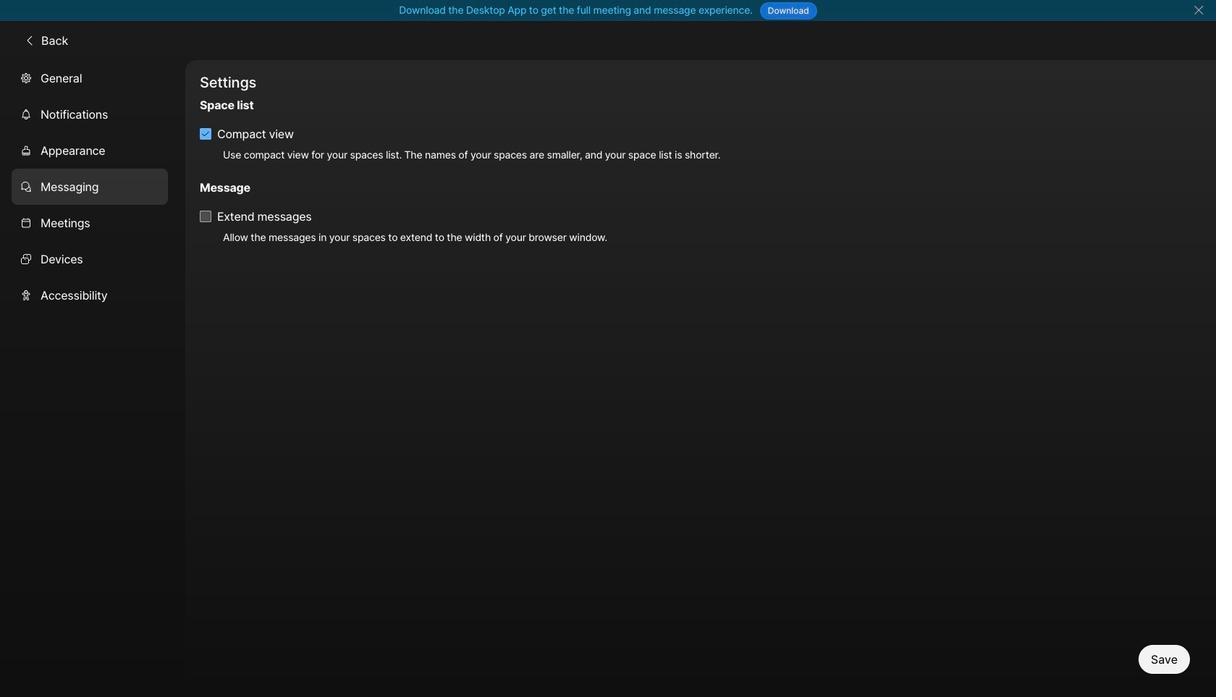 Task type: describe. For each thing, give the bounding box(es) containing it.
settings navigation
[[0, 60, 185, 698]]

accessibility tab
[[12, 277, 168, 313]]

notifications tab
[[12, 96, 168, 132]]

messaging tab
[[12, 169, 168, 205]]

general tab
[[12, 60, 168, 96]]

appearance tab
[[12, 132, 168, 169]]



Task type: locate. For each thing, give the bounding box(es) containing it.
meetings tab
[[12, 205, 168, 241]]

cancel_16 image
[[1194, 4, 1205, 16]]

devices tab
[[12, 241, 168, 277]]



Task type: vqa. For each thing, say whether or not it's contained in the screenshot.
Settings navigation
yes



